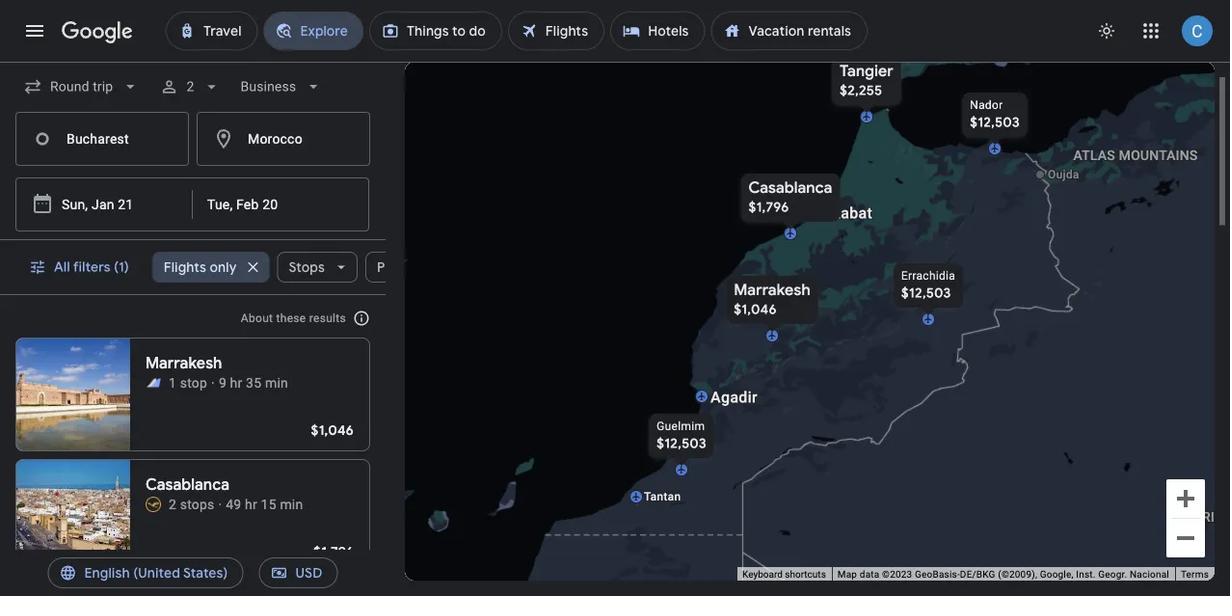 Task type: vqa. For each thing, say whether or not it's contained in the screenshot.


Task type: describe. For each thing, give the bounding box(es) containing it.
atlas mountains
[[1074, 147, 1198, 163]]

flights only button
[[152, 244, 270, 290]]

12503 us dollars text field for guelmim $12,503
[[657, 435, 707, 452]]

$12,503 for guelmim $12,503
[[657, 435, 707, 452]]

about these results image
[[339, 295, 385, 341]]

casablanca for casablanca
[[146, 475, 230, 495]]

google,
[[1040, 569, 1074, 580]]

49 hr 15 min
[[226, 496, 303, 512]]

inst.
[[1077, 569, 1096, 580]]

agadir
[[711, 388, 758, 407]]

filters
[[73, 258, 111, 276]]

stops
[[289, 258, 325, 276]]

12503 US dollars text field
[[902, 285, 951, 302]]

discover airlines, lufthansa, swiss, and edelweiss air image
[[146, 375, 161, 391]]

usd
[[296, 564, 323, 582]]

only
[[210, 258, 237, 276]]

atlas
[[1074, 147, 1116, 163]]

keyboard
[[743, 569, 783, 580]]

english (united states) button
[[48, 550, 244, 596]]

map data ©2023 geobasis-de/bkg (©2009), google, inst. geogr. nacional
[[838, 569, 1170, 580]]

rabat
[[831, 204, 873, 222]]

map region
[[383, 0, 1231, 596]]

nador $12,503
[[970, 98, 1020, 131]]

geobasis-
[[915, 569, 960, 580]]

states)
[[183, 564, 228, 582]]

Where to? text field
[[197, 112, 370, 166]]

2 for 2
[[186, 79, 194, 95]]

$1,796 inside casablanca $1,796
[[749, 199, 789, 216]]

0 horizontal spatial $1,046
[[311, 421, 354, 439]]

about
[[241, 312, 273, 325]]

©2023
[[883, 569, 913, 580]]

$1,046 inside marrakesh $1,046
[[734, 301, 777, 318]]

stops button
[[277, 244, 358, 290]]

de/bkg
[[960, 569, 996, 580]]

keyboard shortcuts button
[[743, 568, 826, 581]]

flights only
[[164, 258, 237, 276]]

casablanca for casablanca $1,796
[[749, 178, 833, 198]]

$12,503 for errachidia $12,503
[[902, 285, 951, 302]]

49
[[226, 496, 242, 512]]

9 hr 35 min
[[219, 375, 288, 391]]

lufthansa image
[[146, 497, 161, 512]]

stop
[[180, 375, 207, 391]]

1796 US dollars text field
[[314, 543, 354, 560]]

1796 US dollars text field
[[749, 199, 789, 216]]

loading results progress bar
[[0, 62, 1231, 66]]

tangier $2,255
[[840, 61, 894, 99]]

english (united states)
[[84, 564, 228, 582]]

usd button
[[259, 550, 338, 596]]

data
[[860, 569, 880, 580]]

all filters (1)
[[54, 258, 129, 276]]

change appearance image
[[1084, 8, 1130, 54]]

about these results
[[241, 312, 346, 325]]

stops
[[180, 496, 215, 512]]

keyboard shortcuts
[[743, 569, 826, 580]]

oujda
[[1048, 168, 1080, 181]]



Task type: locate. For each thing, give the bounding box(es) containing it.
1 horizontal spatial 2
[[186, 79, 194, 95]]

marrakesh for marrakesh $1,046
[[734, 280, 811, 300]]

$1,796 left "rabat"
[[749, 199, 789, 216]]

these
[[276, 312, 306, 325]]

0 horizontal spatial hr
[[230, 375, 243, 391]]

nacional
[[1130, 569, 1170, 580]]

$12,503 inside errachidia $12,503
[[902, 285, 951, 302]]

1 horizontal spatial 1046 us dollars text field
[[734, 301, 777, 318]]

1 vertical spatial $1,796
[[314, 543, 354, 560]]

$12,503 for nador $12,503
[[970, 114, 1020, 131]]

 image
[[218, 495, 222, 514]]

12503 us dollars text field down guelmim
[[657, 435, 707, 452]]

hr for 15
[[245, 496, 257, 512]]

2 vertical spatial $12,503
[[657, 435, 707, 452]]

1 stop
[[169, 375, 207, 391]]

12503 US dollars text field
[[970, 114, 1020, 131], [657, 435, 707, 452]]

0 horizontal spatial 1046 us dollars text field
[[311, 421, 354, 439]]

min right '15' on the bottom of page
[[280, 496, 303, 512]]

hr
[[230, 375, 243, 391], [245, 496, 257, 512]]

Departure text field
[[62, 178, 150, 231]]

1 vertical spatial min
[[280, 496, 303, 512]]

None field
[[15, 69, 148, 104], [233, 69, 331, 104], [15, 69, 148, 104], [233, 69, 331, 104]]

1
[[169, 375, 177, 391]]

1 vertical spatial 1046 us dollars text field
[[311, 421, 354, 439]]

min
[[265, 375, 288, 391], [280, 496, 303, 512]]

0 vertical spatial 12503 us dollars text field
[[970, 114, 1020, 131]]

$2,255
[[840, 82, 883, 99]]

12503 us dollars text field down nador
[[970, 114, 1020, 131]]

(©2009),
[[998, 569, 1038, 580]]

1046 US dollars text field
[[734, 301, 777, 318], [311, 421, 354, 439]]

2 for 2 stops
[[169, 496, 177, 512]]

1 vertical spatial hr
[[245, 496, 257, 512]]

flights
[[164, 258, 206, 276]]

hr right 49
[[245, 496, 257, 512]]

0 vertical spatial hr
[[230, 375, 243, 391]]

marrakesh
[[734, 280, 811, 300], [146, 353, 222, 373]]

marrakesh $1,046
[[734, 280, 811, 318]]

terms
[[1181, 569, 1209, 580]]

marrakesh for marrakesh
[[146, 353, 222, 373]]

marrakesh inside map region
[[734, 280, 811, 300]]

2 stops
[[169, 496, 215, 512]]

$1,046
[[734, 301, 777, 318], [311, 421, 354, 439]]

0 horizontal spatial 12503 us dollars text field
[[657, 435, 707, 452]]

35
[[246, 375, 262, 391]]

tantan
[[644, 490, 681, 503]]

Return text field
[[207, 178, 304, 231]]

1 horizontal spatial 12503 us dollars text field
[[970, 114, 1020, 131]]

None text field
[[15, 112, 189, 166]]

guelmim
[[657, 420, 705, 433]]

1 vertical spatial 2
[[169, 496, 177, 512]]

9
[[219, 375, 227, 391]]

$12,503 down errachidia
[[902, 285, 951, 302]]

casablanca
[[749, 178, 833, 198], [146, 475, 230, 495]]

shortcuts
[[785, 569, 826, 580]]

errachidia $12,503
[[902, 269, 956, 302]]

0 vertical spatial $12,503
[[970, 114, 1020, 131]]

hr right 9
[[230, 375, 243, 391]]

(1)
[[114, 258, 129, 276]]

results
[[309, 312, 346, 325]]

0 horizontal spatial marrakesh
[[146, 353, 222, 373]]

1 vertical spatial $12,503
[[902, 285, 951, 302]]

marrakesh up 1 stop
[[146, 353, 222, 373]]

1 vertical spatial 12503 us dollars text field
[[657, 435, 707, 452]]

0 vertical spatial 1046 us dollars text field
[[734, 301, 777, 318]]

12503 us dollars text field for nador $12,503
[[970, 114, 1020, 131]]

15
[[261, 496, 277, 512]]

1 vertical spatial marrakesh
[[146, 353, 222, 373]]

0 horizontal spatial casablanca
[[146, 475, 230, 495]]

casablanca up 1796 us dollars text field
[[749, 178, 833, 198]]

0 horizontal spatial $12,503
[[657, 435, 707, 452]]

$12,503 down guelmim
[[657, 435, 707, 452]]

1 horizontal spatial marrakesh
[[734, 280, 811, 300]]

geogr.
[[1099, 569, 1128, 580]]

0 horizontal spatial $1,796
[[314, 543, 354, 560]]

errachidia
[[902, 269, 956, 283]]

2
[[186, 79, 194, 95], [169, 496, 177, 512]]

1 horizontal spatial hr
[[245, 496, 257, 512]]

price
[[377, 258, 410, 276]]

0 horizontal spatial 2
[[169, 496, 177, 512]]

min right 35
[[265, 375, 288, 391]]

0 vertical spatial min
[[265, 375, 288, 391]]

hr for 35
[[230, 375, 243, 391]]

2 button
[[152, 64, 229, 110]]

0 vertical spatial casablanca
[[749, 178, 833, 198]]

main menu image
[[23, 19, 46, 42]]

$1,796
[[749, 199, 789, 216], [314, 543, 354, 560]]

marrakesh down 1796 us dollars text field
[[734, 280, 811, 300]]

$1,796 up usd
[[314, 543, 354, 560]]

1 vertical spatial $1,046
[[311, 421, 354, 439]]

1 horizontal spatial $12,503
[[902, 285, 951, 302]]

min for 9 hr 35 min
[[265, 375, 288, 391]]

$12,503 down nador
[[970, 114, 1020, 131]]

2255 US dollars text field
[[840, 82, 883, 99]]

1 vertical spatial casablanca
[[146, 475, 230, 495]]

casablanca up 2 stops
[[146, 475, 230, 495]]

(united
[[133, 564, 180, 582]]

2 horizontal spatial $12,503
[[970, 114, 1020, 131]]

mountains
[[1119, 147, 1198, 163]]

all filters (1) button
[[17, 244, 144, 290]]

0 vertical spatial marrakesh
[[734, 280, 811, 300]]

terms link
[[1181, 569, 1209, 580]]

1 horizontal spatial $1,046
[[734, 301, 777, 318]]

min for 49 hr 15 min
[[280, 496, 303, 512]]

nador
[[970, 98, 1003, 112]]

casablanca $1,796
[[749, 178, 833, 216]]

english
[[84, 564, 130, 582]]

tangier
[[840, 61, 894, 81]]

0 vertical spatial $1,796
[[749, 199, 789, 216]]

0 vertical spatial $1,046
[[734, 301, 777, 318]]

1 horizontal spatial $1,796
[[749, 199, 789, 216]]

all
[[54, 258, 70, 276]]

2 inside popup button
[[186, 79, 194, 95]]

0 vertical spatial 2
[[186, 79, 194, 95]]

casablanca inside map region
[[749, 178, 833, 198]]

$12,503
[[970, 114, 1020, 131], [902, 285, 951, 302], [657, 435, 707, 452]]

map
[[838, 569, 858, 580]]

1 horizontal spatial casablanca
[[749, 178, 833, 198]]

price button
[[365, 244, 443, 290]]

guelmim $12,503
[[657, 420, 707, 452]]



